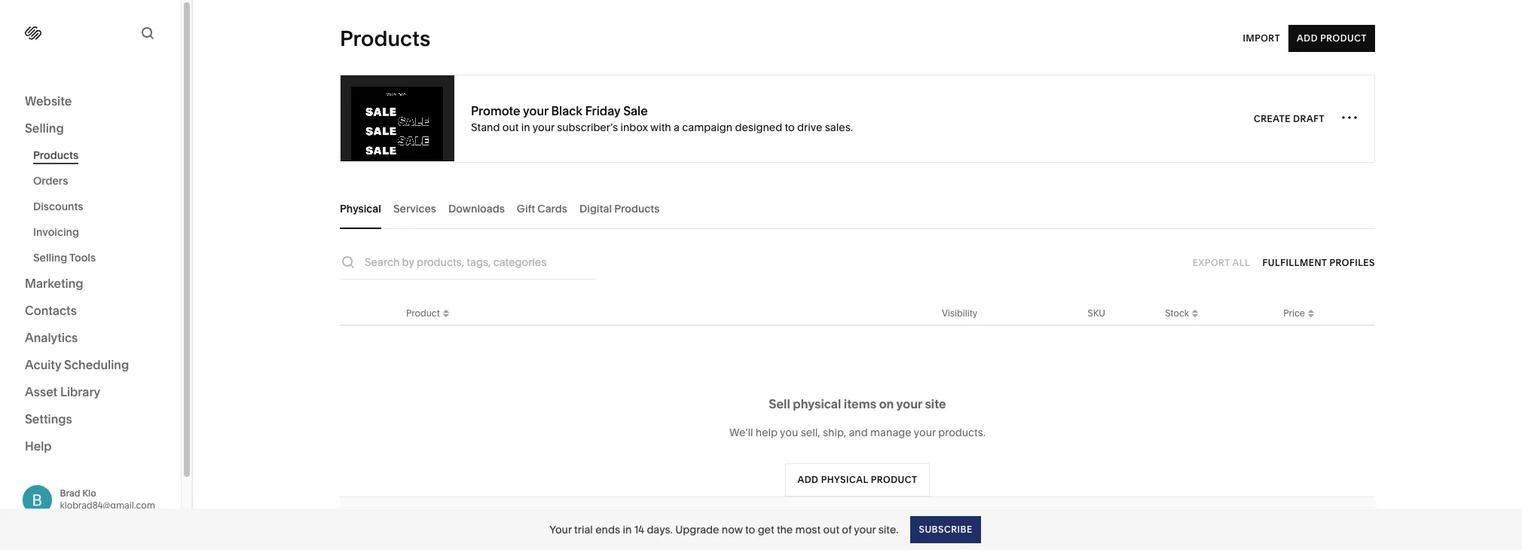 Task type: locate. For each thing, give the bounding box(es) containing it.
all
[[1233, 257, 1251, 268]]

klo
[[82, 488, 96, 499]]

fulfillment profiles button
[[1263, 249, 1376, 276]]

invoicing
[[33, 225, 79, 239]]

0 vertical spatial add
[[1297, 32, 1318, 44]]

1 horizontal spatial out
[[823, 523, 840, 536]]

dropdown icon image
[[440, 305, 452, 317], [1189, 305, 1201, 317], [1306, 305, 1318, 317], [440, 309, 452, 321], [1189, 309, 1201, 321], [1306, 309, 1318, 321]]

downloads
[[449, 202, 505, 215]]

2 vertical spatial products
[[615, 202, 660, 215]]

website
[[25, 93, 72, 109]]

marketing
[[25, 276, 83, 291]]

days.
[[647, 523, 673, 536]]

selling for selling tools
[[33, 251, 67, 265]]

0 vertical spatial physical
[[793, 396, 841, 412]]

stand
[[471, 120, 500, 134]]

sell
[[769, 396, 791, 412]]

invoicing link
[[33, 219, 164, 245]]

trial
[[574, 523, 593, 536]]

add physical product button
[[785, 464, 930, 497]]

in left 14
[[623, 523, 632, 536]]

1 vertical spatial out
[[823, 523, 840, 536]]

ship,
[[823, 426, 847, 439]]

Search by products, tags, categories field
[[365, 254, 597, 271]]

1 vertical spatial product
[[406, 307, 440, 318]]

physical inside "button"
[[821, 474, 869, 485]]

add inside "button"
[[798, 474, 819, 485]]

physical up the sell,
[[793, 396, 841, 412]]

help
[[756, 426, 778, 439]]

in right 'stand'
[[521, 120, 530, 134]]

acuity
[[25, 357, 61, 372]]

help link
[[25, 438, 52, 455]]

discounts
[[33, 200, 83, 213]]

selling tools
[[33, 251, 96, 265]]

most
[[796, 523, 821, 536]]

to
[[785, 120, 795, 134], [746, 523, 755, 536]]

and
[[849, 426, 868, 439]]

sale
[[623, 103, 648, 118]]

1 vertical spatial selling
[[33, 251, 67, 265]]

0 horizontal spatial in
[[521, 120, 530, 134]]

add product
[[1297, 32, 1367, 44]]

add right import
[[1297, 32, 1318, 44]]

selling down website
[[25, 121, 64, 136]]

out down promote
[[503, 120, 519, 134]]

asset
[[25, 384, 57, 399]]

out left of at the right
[[823, 523, 840, 536]]

product inside 'button'
[[1321, 32, 1367, 44]]

digital products
[[580, 202, 660, 215]]

promote your black friday sale stand out in your subscriber's inbox with a campaign designed to drive sales.
[[471, 103, 853, 134]]

selling
[[25, 121, 64, 136], [33, 251, 67, 265]]

add inside 'button'
[[1297, 32, 1318, 44]]

to left get
[[746, 523, 755, 536]]

you
[[780, 426, 798, 439]]

subscriber's
[[557, 120, 618, 134]]

your
[[523, 103, 549, 118], [533, 120, 555, 134], [897, 396, 923, 412], [914, 426, 936, 439], [854, 523, 876, 536]]

stock
[[1165, 307, 1189, 318]]

1 horizontal spatial in
[[623, 523, 632, 536]]

0 vertical spatial to
[[785, 120, 795, 134]]

digital products button
[[580, 188, 660, 229]]

cards
[[538, 202, 568, 215]]

orders link
[[33, 168, 164, 194]]

tab list
[[340, 188, 1376, 229]]

2 horizontal spatial products
[[615, 202, 660, 215]]

in
[[521, 120, 530, 134], [623, 523, 632, 536]]

with
[[651, 120, 671, 134]]

import
[[1243, 32, 1281, 44]]

tab list containing physical
[[340, 188, 1376, 229]]

add
[[1297, 32, 1318, 44], [798, 474, 819, 485]]

export all button
[[1193, 249, 1251, 276]]

create
[[1254, 113, 1291, 124]]

gift cards button
[[517, 188, 568, 229]]

1 horizontal spatial products
[[340, 26, 431, 51]]

add down the sell,
[[798, 474, 819, 485]]

0 vertical spatial product
[[1321, 32, 1367, 44]]

0 vertical spatial products
[[340, 26, 431, 51]]

create draft
[[1254, 113, 1325, 124]]

library
[[60, 384, 100, 399]]

profiles
[[1330, 257, 1376, 268]]

your left black at the top left of page
[[523, 103, 549, 118]]

ends
[[596, 523, 620, 536]]

fulfillment profiles
[[1263, 257, 1376, 268]]

add physical product
[[798, 474, 918, 485]]

to inside the "promote your black friday sale stand out in your subscriber's inbox with a campaign designed to drive sales."
[[785, 120, 795, 134]]

1 horizontal spatial to
[[785, 120, 795, 134]]

help
[[25, 439, 52, 454]]

product
[[1321, 32, 1367, 44], [406, 307, 440, 318]]

analytics link
[[25, 329, 156, 347]]

physical
[[793, 396, 841, 412], [821, 474, 869, 485]]

asset library
[[25, 384, 100, 399]]

selling up "marketing"
[[33, 251, 67, 265]]

0 horizontal spatial products
[[33, 148, 79, 162]]

1 vertical spatial in
[[623, 523, 632, 536]]

we'll help you sell, ship, and manage your products.
[[730, 426, 986, 439]]

0 vertical spatial out
[[503, 120, 519, 134]]

0 horizontal spatial out
[[503, 120, 519, 134]]

1 vertical spatial add
[[798, 474, 819, 485]]

sell,
[[801, 426, 821, 439]]

out inside the "promote your black friday sale stand out in your subscriber's inbox with a campaign designed to drive sales."
[[503, 120, 519, 134]]

sell physical items on your site
[[769, 396, 946, 412]]

add for add physical product
[[798, 474, 819, 485]]

to left drive
[[785, 120, 795, 134]]

designed
[[735, 120, 783, 134]]

physical down ship,
[[821, 474, 869, 485]]

export all
[[1193, 257, 1251, 268]]

0 horizontal spatial add
[[798, 474, 819, 485]]

1 horizontal spatial product
[[1321, 32, 1367, 44]]

0 vertical spatial selling
[[25, 121, 64, 136]]

1 vertical spatial physical
[[821, 474, 869, 485]]

1 horizontal spatial add
[[1297, 32, 1318, 44]]

physical for sell
[[793, 396, 841, 412]]

acuity scheduling
[[25, 357, 129, 372]]

1 vertical spatial to
[[746, 523, 755, 536]]

products
[[340, 26, 431, 51], [33, 148, 79, 162], [615, 202, 660, 215]]

physical
[[340, 202, 381, 215]]

0 horizontal spatial to
[[746, 523, 755, 536]]

0 vertical spatial in
[[521, 120, 530, 134]]



Task type: vqa. For each thing, say whether or not it's contained in the screenshot.
Published
no



Task type: describe. For each thing, give the bounding box(es) containing it.
settings
[[25, 412, 72, 427]]

services
[[393, 202, 436, 215]]

your trial ends in 14 days. upgrade now to get the most out of your site.
[[550, 523, 899, 536]]

brad
[[60, 488, 80, 499]]

selling link
[[25, 120, 156, 138]]

in inside the "promote your black friday sale stand out in your subscriber's inbox with a campaign designed to drive sales."
[[521, 120, 530, 134]]

your right on
[[897, 396, 923, 412]]

services button
[[393, 188, 436, 229]]

settings link
[[25, 411, 156, 429]]

site.
[[879, 523, 899, 536]]

your down site on the right
[[914, 426, 936, 439]]

gift
[[517, 202, 535, 215]]

physical for add
[[821, 474, 869, 485]]

the
[[777, 523, 793, 536]]

contacts link
[[25, 302, 156, 320]]

selling for selling
[[25, 121, 64, 136]]

we'll
[[730, 426, 753, 439]]

add for add product
[[1297, 32, 1318, 44]]

export
[[1193, 257, 1230, 268]]

tools
[[69, 251, 96, 265]]

import button
[[1243, 25, 1281, 52]]

physical button
[[340, 188, 381, 229]]

subscribe button
[[911, 516, 981, 543]]

products.
[[939, 426, 986, 439]]

price
[[1284, 307, 1306, 318]]

manage
[[871, 426, 912, 439]]

asset library link
[[25, 384, 156, 402]]

product
[[871, 474, 918, 485]]

black
[[551, 103, 583, 118]]

sales.
[[825, 120, 853, 134]]

gift cards
[[517, 202, 568, 215]]

klobrad84@gmail.com
[[60, 500, 155, 511]]

now
[[722, 523, 743, 536]]

your down black at the top left of page
[[533, 120, 555, 134]]

0 horizontal spatial product
[[406, 307, 440, 318]]

draft
[[1294, 113, 1325, 124]]

promote
[[471, 103, 521, 118]]

get
[[758, 523, 775, 536]]

products link
[[33, 142, 164, 168]]

inbox
[[621, 120, 648, 134]]

friday
[[585, 103, 621, 118]]

acuity scheduling link
[[25, 357, 156, 375]]

selling tools link
[[33, 245, 164, 271]]

analytics
[[25, 330, 78, 345]]

1 vertical spatial products
[[33, 148, 79, 162]]

subscribe
[[919, 523, 973, 535]]

campaign
[[682, 120, 733, 134]]

create draft button
[[1254, 105, 1325, 132]]

scheduling
[[64, 357, 129, 372]]

discounts link
[[33, 194, 164, 219]]

visibility
[[942, 307, 978, 318]]

of
[[842, 523, 852, 536]]

website link
[[25, 93, 156, 111]]

orders
[[33, 174, 68, 188]]

upgrade
[[675, 523, 719, 536]]

contacts
[[25, 303, 77, 318]]

on
[[879, 396, 894, 412]]

digital
[[580, 202, 612, 215]]

drive
[[798, 120, 823, 134]]

sku
[[1088, 307, 1106, 318]]

your
[[550, 523, 572, 536]]

downloads button
[[449, 188, 505, 229]]

products inside button
[[615, 202, 660, 215]]

fulfillment
[[1263, 257, 1328, 268]]

marketing link
[[25, 275, 156, 293]]

add product button
[[1289, 25, 1376, 52]]

a
[[674, 120, 680, 134]]

your right of at the right
[[854, 523, 876, 536]]

site
[[925, 396, 946, 412]]



